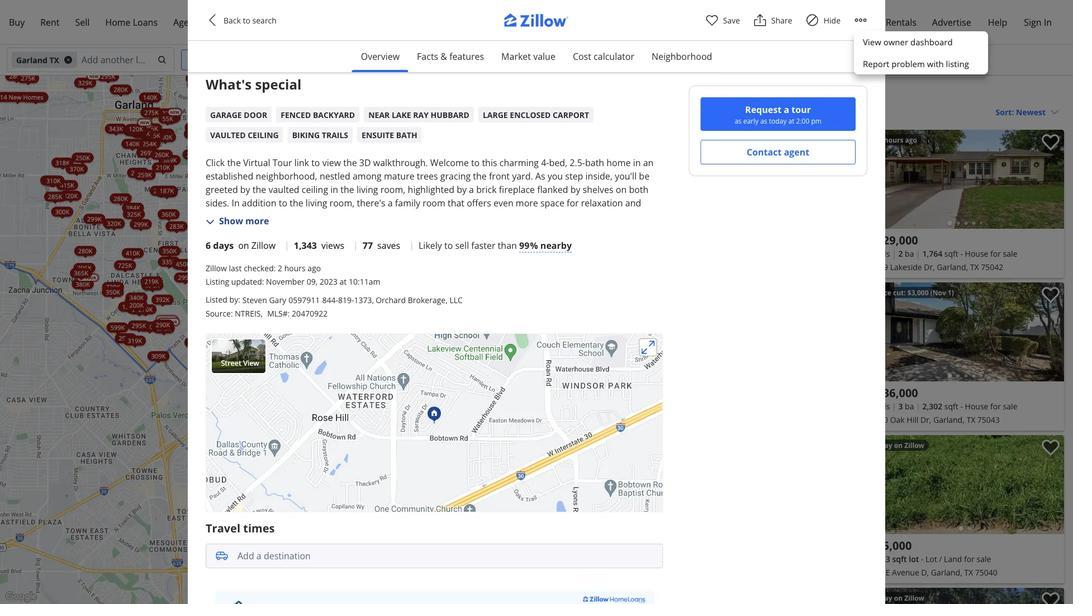 Task type: describe. For each thing, give the bounding box(es) containing it.
- house for sale for $329,000
[[961, 248, 1018, 259]]

275k up 14 new homes link
[[21, 74, 35, 82]]

200k for rightmost '200k' link
[[188, 130, 202, 138]]

cut:
[[894, 288, 907, 297]]

270k
[[138, 305, 153, 314]]

property images, use arrow keys to navigate, image 1 of 18 group
[[866, 130, 1065, 231]]

325k link down 3d tour 375k
[[237, 179, 260, 189]]

large
[[483, 109, 508, 120]]

3d tour 325k
[[155, 317, 176, 330]]

695k link
[[331, 324, 353, 334]]

0 vertical spatial 725k link
[[114, 260, 136, 270]]

625k for 625k 295k
[[274, 262, 288, 271]]

0 vertical spatial 460k link
[[211, 221, 233, 231]]

1 property images, use arrow keys to navigate, image 1 of 2 group from the top
[[866, 435, 1065, 537]]

1 horizontal spatial 500k link
[[344, 400, 375, 410]]

carport
[[553, 109, 590, 120]]

1 horizontal spatial 725k link
[[417, 332, 440, 342]]

0 vertical spatial 415k
[[60, 181, 74, 189]]

320k inside the 3d tour 320k
[[157, 324, 171, 333]]

2 vertical spatial 415k link
[[386, 367, 408, 377]]

295k for 295k link to the right of 329k
[[101, 72, 115, 81]]

300k link down mls#:
[[263, 324, 285, 334]]

map
[[627, 597, 638, 604]]

255k
[[249, 325, 263, 333]]

1 vertical spatial 460k link
[[232, 250, 254, 260]]

near lake ray hubbard
[[369, 109, 470, 120]]

279k
[[191, 171, 206, 179]]

new for 55k
[[170, 110, 179, 115]]

280k for the 280k link above 14 new homes
[[9, 72, 23, 80]]

283k
[[170, 222, 184, 231]]

& inside main content
[[790, 86, 799, 102]]

buy link
[[1, 9, 33, 35]]

1 vertical spatial 225k link
[[142, 130, 164, 140]]

tx left 75040
[[965, 567, 974, 578]]

350k link down the 270k on the left
[[139, 322, 161, 332]]

2013 westshore dr, garland, tx 75043 image
[[663, 282, 862, 381]]

- house for sale for $436,000
[[961, 401, 1018, 411]]

1 for first property images, use arrow keys to navigate, image 1 of 2 group from the top of the main content containing garland tx real estate & homes for sale
[[875, 441, 879, 450]]

259k link
[[134, 170, 156, 180]]

280k link up 396k 'link'
[[74, 246, 96, 256]]

250k inside new 250k
[[200, 169, 214, 177]]

0 horizontal spatial 296k link
[[223, 248, 246, 258]]

315k for rightmost 315k link
[[310, 315, 324, 323]]

207k
[[136, 129, 150, 137]]

1373
[[354, 294, 372, 305]]

report for report a map error
[[605, 597, 621, 604]]

property images, use arrow keys to navigate, image 1 of 7 group
[[663, 435, 862, 534]]

350k for 350k link over 165k
[[106, 288, 120, 296]]

392k link
[[152, 295, 174, 305]]

2.20m link
[[193, 226, 219, 236]]

300k link up 695k link
[[327, 302, 349, 312]]

chevron left image for $55,000
[[872, 478, 885, 491]]

1 vertical spatial 415k link
[[174, 260, 196, 270]]

on inside listed status list
[[238, 239, 249, 251]]

views
[[322, 239, 345, 251]]

349k link
[[316, 327, 338, 337]]

0 vertical spatial chevron left image
[[206, 13, 219, 27]]

| 77 saves
[[354, 239, 401, 251]]

0 vertical spatial 250k link
[[234, 83, 256, 93]]

0 horizontal spatial 235k link
[[128, 304, 150, 314]]

property images, use arrow keys to navigate, image 1 of 9 group
[[663, 130, 862, 229]]

1 horizontal spatial 460k
[[236, 250, 251, 259]]

189k link
[[387, 337, 409, 347]]

1 vertical spatial 187k link
[[156, 186, 178, 196]]

map region
[[0, 0, 717, 604]]

599k link
[[107, 323, 129, 333]]

350k link down 450k link
[[189, 269, 211, 280]]

319k
[[128, 337, 142, 345]]

1 horizontal spatial 200k link
[[184, 129, 206, 139]]

280k link up 14 new homes
[[5, 71, 27, 81]]

339k link
[[243, 156, 265, 166]]

280k for the 280k link on the right of new 329k
[[114, 85, 128, 94]]

375k for the left 375k link
[[221, 370, 236, 379]]

0 horizontal spatial 290k link
[[115, 333, 137, 343]]

shortcuts
[[467, 597, 491, 604]]

325k link down source:
[[185, 337, 207, 347]]

$55,000 3,223 sqft lot - lot / land for sale
[[871, 538, 992, 564]]

report problem with listing button
[[855, 53, 989, 74]]

near lake ray hubbard list item
[[364, 107, 474, 122]]

14 new homes
[[0, 93, 43, 101]]

2 as from the left
[[761, 116, 768, 125]]

zillow down hill
[[905, 441, 925, 450]]

12 hours ago
[[875, 135, 918, 144]]

0 horizontal spatial 500k link
[[300, 343, 322, 353]]

hide image
[[806, 13, 820, 27]]

0 horizontal spatial 296k
[[227, 249, 242, 257]]

275k link down by:
[[215, 311, 237, 321]]

chevron right image for $436,000
[[1046, 325, 1059, 339]]

360k inside new 360k
[[285, 315, 299, 324]]

465k inside the 396k 465k
[[222, 270, 237, 279]]

0 horizontal spatial 200k link
[[126, 300, 148, 310]]

490k link
[[245, 249, 267, 259]]

546 briarcliff dr, garland, tx 75043 image
[[663, 130, 862, 229]]

1 horizontal spatial 420k
[[409, 341, 423, 349]]

380k for the bottommost '380k' link
[[342, 365, 356, 374]]

search image
[[158, 55, 167, 64]]

0 vertical spatial 140k link
[[139, 92, 161, 102]]

a for report
[[623, 597, 626, 604]]

insights tags list
[[206, 102, 664, 143]]

1529 lakeside dr, garland, tx 75042
[[871, 262, 1004, 272]]

1 vertical spatial 465k link
[[219, 269, 241, 279]]

house for $329,000
[[966, 248, 989, 259]]

1 horizontal spatial 296k
[[279, 335, 294, 344]]

2 vertical spatial 415k
[[390, 367, 404, 376]]

listed status list
[[206, 238, 664, 252]]

street
[[221, 358, 242, 368]]

ray
[[414, 109, 429, 120]]

1 vertical spatial 725k
[[421, 333, 436, 341]]

chevron left image for property images, use arrow keys to navigate, image 1 of 7 group at bottom
[[669, 478, 682, 491]]

0 horizontal spatial 299k
[[87, 215, 102, 223]]

home
[[105, 16, 131, 28]]

sqft inside $55,000 3,223 sqft lot - lot / land for sale
[[893, 553, 908, 564]]

rent link
[[33, 9, 67, 35]]

in
[[1045, 16, 1053, 28]]

save this home button for $55,000
[[1034, 435, 1065, 467]]

0 vertical spatial 343k link
[[186, 73, 208, 83]]

0 vertical spatial 465k
[[243, 167, 257, 176]]

5306 pensacola dr image
[[206, 334, 663, 512]]

315k for 315k link to the left
[[274, 324, 289, 332]]

1 vertical spatial 510k
[[356, 395, 370, 403]]

calculator
[[594, 50, 635, 62]]

579k
[[303, 359, 317, 367]]

zillow inside listed status list
[[252, 239, 276, 251]]

0 vertical spatial 620k
[[273, 279, 287, 287]]

/
[[940, 553, 943, 564]]

1 horizontal spatial 499k
[[352, 398, 367, 407]]

319k link
[[124, 336, 146, 346]]

neighborhood
[[652, 50, 713, 62]]

283k link
[[166, 221, 188, 231]]

410k for left '410k' link
[[126, 249, 140, 257]]

0 horizontal spatial 625k link
[[270, 262, 292, 272]]

1 horizontal spatial 220k
[[200, 122, 214, 130]]

269k
[[140, 148, 155, 157]]

clear field image
[[156, 55, 165, 64]]

285k link down 318k 'link'
[[44, 192, 66, 202]]

0 vertical spatial to
[[243, 15, 251, 25]]

report for report problem with listing
[[864, 58, 890, 69]]

new for 350k
[[141, 122, 150, 127]]

350k inside new 350k
[[130, 127, 144, 135]]

1 vertical spatial 220k
[[129, 298, 143, 307]]

large enclosed carport list item
[[479, 107, 594, 122]]

0 horizontal spatial 423k link
[[328, 333, 359, 343]]

at inside "zillow last checked:  2 hours ago listing updated: november 09, 2023 at 10:11am"
[[340, 276, 347, 287]]

0 horizontal spatial 499k link
[[227, 228, 249, 238]]

2 property images, use arrow keys to navigate, image 1 of 2 group from the top
[[866, 588, 1065, 604]]

- left hoa
[[545, 21, 548, 34]]

237
[[666, 106, 679, 117]]

285k for 285k link underneath 318k 'link'
[[48, 192, 62, 201]]

0 vertical spatial chevron down image
[[555, 55, 564, 64]]

520k
[[224, 221, 238, 230]]

1 vertical spatial 620k
[[348, 397, 362, 405]]

chevron down image
[[206, 217, 215, 226]]

faster
[[472, 239, 496, 251]]

125k
[[430, 303, 445, 311]]

terms of use link
[[565, 597, 598, 604]]

0 horizontal spatial 225k
[[146, 131, 160, 139]]

0 horizontal spatial 370k link
[[66, 164, 88, 174]]

avenue
[[893, 567, 920, 578]]

275k link left 449k
[[204, 378, 226, 388]]

280k link right new 329k
[[110, 84, 132, 95]]

1 horizontal spatial 500k
[[357, 401, 371, 409]]

300k for 300k link under listing
[[206, 292, 221, 300]]

zillow down avenue
[[905, 593, 925, 602]]

275k left new 275k
[[208, 379, 223, 388]]

625k for 625k
[[317, 316, 332, 324]]

3d for 375k
[[248, 163, 253, 168]]

530k
[[355, 395, 369, 404]]

1 vertical spatial 370k link
[[216, 288, 238, 298]]

vaulted ceiling list item
[[206, 127, 283, 143]]

20470922
[[292, 308, 328, 318]]

| for | 77 saves
[[354, 239, 358, 251]]

fenced backyard list item
[[276, 107, 360, 122]]

tx left 75042
[[971, 262, 980, 272]]

1 horizontal spatial 235k link
[[309, 314, 331, 324]]

1 horizontal spatial 375k link
[[397, 349, 419, 359]]

chevron right image inside property images, use arrow keys to navigate, image 1 of 9 group
[[843, 173, 856, 186]]

325k link left the 360k link
[[123, 209, 145, 219]]

1 horizontal spatial 315k link
[[306, 314, 328, 324]]

187k for 187k 225k
[[151, 131, 165, 140]]

285k link down 0597911
[[300, 309, 322, 319]]

| for | 1,343 views
[[285, 239, 290, 251]]

dr, inside 1529 lakeside dr, garland, tx 75042 link
[[925, 262, 936, 272]]

1 as from the left
[[735, 116, 742, 125]]

187k for 187k
[[160, 187, 174, 195]]

| for | likely to sell faster than 99 % nearby
[[410, 239, 415, 251]]

main navigation
[[0, 0, 1074, 185]]

625k 295k
[[178, 262, 288, 282]]

325k link up steven in the left of the page
[[237, 283, 259, 293]]

2.20m
[[197, 227, 215, 235]]

1 vertical spatial 620k link
[[335, 396, 366, 406]]

569k
[[225, 215, 239, 223]]

579k link
[[299, 358, 321, 368]]

295k for 295k link to the left of 255k
[[227, 331, 242, 339]]

2 vertical spatial 140k link
[[433, 297, 455, 307]]

1 for second property images, use arrow keys to navigate, image 1 of 2 group
[[875, 593, 879, 602]]

412k link
[[328, 333, 359, 343]]

homes for 3 new homes 299k
[[226, 97, 246, 106]]

250k for 250k link to the left
[[76, 153, 90, 162]]

436k
[[221, 240, 235, 249]]

300k for 300k link above 449k 'link'
[[252, 355, 266, 363]]

more
[[246, 215, 269, 227]]

550k for '550k' link to the top
[[256, 202, 270, 210]]

on for second property images, use arrow keys to navigate, image 1 of 2 group
[[895, 593, 903, 602]]

255k link
[[245, 324, 267, 334]]

0 horizontal spatial 299k link
[[83, 214, 106, 224]]

695k
[[335, 325, 349, 334]]

475k link
[[364, 326, 386, 336]]

0 horizontal spatial 460k
[[215, 222, 229, 230]]

350k for 350k link on top of 335k link
[[163, 247, 177, 255]]

1 vertical spatial 370k
[[220, 289, 234, 297]]

new for 360k
[[296, 311, 305, 316]]

285k link up 279k
[[183, 149, 205, 159]]

zillow logo image
[[213, 21, 225, 34]]

300k link up 449k 'link'
[[248, 354, 270, 364]]

295k link down 450k link
[[174, 273, 196, 283]]

skip link list tab list
[[352, 41, 722, 73]]

0 horizontal spatial 380k link
[[192, 331, 214, 341]]

1 vertical spatial 410k link
[[196, 339, 218, 350]]

0 horizontal spatial 220k link
[[125, 298, 147, 308]]

275k inside new 275k
[[223, 381, 238, 389]]

850k link
[[369, 336, 391, 346]]

2,302 sqft
[[923, 401, 959, 411]]

help link
[[981, 9, 1016, 35]]

450k
[[176, 260, 190, 268]]

0 vertical spatial 360k
[[162, 210, 176, 218]]

new 420k
[[250, 186, 270, 199]]

1 horizontal spatial 299k
[[134, 220, 148, 228]]

1 horizontal spatial 290k
[[156, 321, 170, 329]]

hoa image
[[521, 21, 533, 34]]

sign in
[[1025, 16, 1053, 28]]

280k for the 280k link on top of 396k 'link'
[[78, 247, 93, 255]]

225k inside "187k 225k"
[[162, 109, 176, 118]]

sale inside $55,000 3,223 sqft lot - lot / land for sale
[[977, 553, 992, 564]]

new for 420k
[[261, 186, 270, 191]]

335k link
[[158, 257, 180, 267]]

- up 1529 lakeside dr, garland, tx 75042 link
[[961, 248, 964, 259]]

350k link up 165k
[[102, 287, 124, 297]]

0 vertical spatial 550k link
[[252, 201, 274, 211]]

3d for 325k
[[159, 317, 164, 322]]

source:
[[206, 308, 233, 318]]

keyboard shortcuts
[[443, 597, 491, 604]]

1 horizontal spatial ,
[[372, 294, 374, 305]]

325k link down 318k 'link'
[[40, 175, 62, 185]]

300k for 300k link under mls#:
[[266, 325, 281, 333]]

25
[[371, 395, 378, 403]]

0 horizontal spatial 415k link
[[56, 180, 78, 190]]

75042
[[982, 262, 1004, 272]]

0 horizontal spatial 510k
[[276, 284, 291, 293]]

140k for 140k
[[143, 93, 157, 102]]

chevron right image inside main navigation
[[151, 112, 165, 126]]

275k down by:
[[219, 312, 234, 320]]

0 horizontal spatial 423k
[[341, 334, 355, 342]]

ensuite bath
[[362, 129, 418, 140]]

1 horizontal spatial view
[[864, 36, 882, 48]]

1 vertical spatial 499k link
[[340, 397, 371, 408]]

2 horizontal spatial 299k link
[[243, 340, 265, 350]]

hours inside main content
[[885, 135, 904, 144]]

1)
[[949, 288, 955, 297]]

350k link up 335k link
[[159, 246, 181, 256]]

1 horizontal spatial 299k link
[[130, 219, 152, 229]]

1 horizontal spatial chevron down image
[[1051, 108, 1060, 117]]

tx left real
[[712, 86, 725, 102]]

0 horizontal spatial 410k link
[[122, 248, 144, 258]]

540k link
[[342, 397, 373, 407]]

save this home image
[[1043, 134, 1061, 151]]

new for 14
[[9, 93, 22, 101]]

1 vertical spatial 140k link
[[122, 139, 144, 149]]

chevron left image for $436,000
[[872, 325, 885, 339]]

605 w avenue g #f, garland, tx 75040 image
[[663, 435, 862, 534]]

1 vertical spatial 296k link
[[275, 335, 297, 345]]

0 horizontal spatial 250k link
[[72, 153, 94, 163]]

remove tag image
[[64, 55, 73, 64]]

2 1 day on zillow from the top
[[875, 593, 925, 602]]

to inside listed status list
[[445, 239, 453, 251]]

530k link
[[342, 394, 373, 404]]

3 for 3 new homes 299k
[[206, 97, 210, 106]]

3 for 3 ba
[[899, 401, 904, 411]]

1 horizontal spatial 220k link
[[196, 121, 218, 131]]

0 vertical spatial 343k
[[190, 74, 204, 82]]

0 horizontal spatial 375k link
[[218, 369, 240, 379]]

1 vertical spatial 380k link
[[338, 364, 360, 374]]

300k link down 318k 'link'
[[51, 207, 73, 217]]

0 vertical spatial 225k link
[[158, 108, 180, 118]]

3d tour 380k
[[76, 275, 96, 288]]

325k link up the 360k link
[[156, 187, 178, 197]]

0 vertical spatial 499k
[[231, 229, 245, 238]]

what's
[[206, 75, 252, 93]]

0 vertical spatial 620k link
[[269, 278, 291, 288]]

1 for property images, use arrow keys to navigate, image 1 of 9 group
[[672, 135, 676, 144]]

295k for 295k link below 199k link
[[282, 386, 297, 394]]

350k for 350k link under 450k link
[[193, 270, 207, 279]]

266k link
[[140, 123, 162, 133]]

295k link left 255k
[[223, 330, 246, 340]]

0 vertical spatial 290k link
[[152, 320, 174, 330]]

new for 3
[[211, 97, 224, 106]]

170k link
[[430, 302, 453, 312]]

sale for $329,000
[[1004, 248, 1018, 259]]

250k for 250k link to the top
[[238, 84, 252, 92]]

1 vertical spatial 550k link
[[275, 240, 297, 250]]

300k link down listing
[[202, 291, 225, 301]]

275k up the 266k link
[[144, 108, 159, 117]]

0 vertical spatial 725k
[[118, 261, 132, 270]]

last
[[229, 263, 242, 273]]

539k link
[[290, 348, 312, 358]]

vaulted ceiling
[[210, 129, 279, 140]]

200k for leftmost '200k' link
[[129, 301, 144, 309]]

1 horizontal spatial 625k link
[[314, 315, 336, 325]]

bds for $436,000
[[877, 401, 891, 411]]

3310 oak hill dr, garland, tx 75043 image
[[866, 282, 1065, 381]]

56k link
[[162, 113, 181, 123]]

agent finder
[[173, 16, 225, 28]]

165k
[[122, 303, 137, 311]]

757k link
[[278, 274, 300, 284]]

1 horizontal spatial 423k link
[[378, 395, 400, 405]]

295k link right 329k
[[97, 71, 119, 81]]

599k
[[111, 323, 125, 332]]

listing
[[947, 58, 970, 69]]

0 horizontal spatial 370k
[[70, 165, 84, 173]]

255k 319k
[[128, 325, 263, 345]]

244k
[[131, 169, 145, 177]]

380k inside 3d tour 380k
[[76, 280, 90, 288]]

sell link
[[67, 9, 98, 35]]

375k inside 3d tour 375k
[[245, 167, 259, 176]]



Task type: vqa. For each thing, say whether or not it's contained in the screenshot.
second OPTION from the top of the page
no



Task type: locate. For each thing, give the bounding box(es) containing it.
2 bds from the top
[[877, 401, 891, 411]]

375k down 189k link
[[401, 349, 416, 358]]

3d inside 3d tour 380k
[[79, 275, 84, 281]]

295k link down 199k link
[[278, 385, 301, 395]]

725k down '125k'
[[421, 333, 436, 341]]

250k
[[238, 84, 252, 92], [76, 153, 90, 162], [200, 169, 214, 177]]

0 horizontal spatial 420k
[[250, 191, 264, 199]]

1 horizontal spatial 225k
[[162, 109, 176, 118]]

1 horizontal spatial 235k
[[313, 314, 327, 323]]

1 vertical spatial 423k
[[382, 396, 396, 404]]

340k link
[[126, 293, 148, 303]]

0 horizontal spatial 360k
[[162, 210, 176, 218]]

garland, inside '203 e avenue d, garland, tx 75040' 'link'
[[932, 567, 963, 578]]

ba for $329,000
[[906, 248, 915, 259]]

1 vertical spatial on
[[895, 441, 903, 450]]

dr, down 1,764
[[925, 262, 936, 272]]

garland inside the 'filters' element
[[16, 55, 47, 65]]

- right lot
[[922, 553, 924, 564]]

3 new homes link
[[194, 96, 250, 107]]

300k right the street
[[252, 355, 266, 363]]

295k right new 329k
[[101, 72, 115, 81]]

$349,800 zestimate
[[229, 23, 311, 35]]

0 horizontal spatial 315k
[[274, 324, 289, 332]]

140k link
[[139, 92, 161, 102], [122, 139, 144, 149], [433, 297, 455, 307]]

- house for sale up 75042
[[961, 248, 1018, 259]]

as down request in the top right of the page
[[761, 116, 768, 125]]

285k link down source:
[[219, 325, 242, 335]]

550k link up the 698k link
[[275, 240, 297, 250]]

3d inside 3d tour 325k
[[159, 317, 164, 322]]

3d inside the 3d tour 320k
[[160, 319, 165, 325]]

to right back at the left of page
[[243, 15, 251, 25]]

hour
[[678, 135, 694, 144]]

0 vertical spatial 220k
[[200, 122, 214, 130]]

a inside request a tour as early as today at 2:00 pm
[[785, 103, 790, 116]]

expand image
[[640, 338, 657, 356]]

garland, inside 1529 lakeside dr, garland, tx 75042 link
[[938, 262, 969, 272]]

tour inside 3d tour 375k
[[254, 163, 265, 168]]

310k 140k
[[341, 295, 451, 306]]

203k
[[157, 129, 171, 138]]

hours right 12
[[885, 135, 904, 144]]

1 horizontal spatial 375k
[[245, 167, 259, 176]]

a for request
[[785, 103, 790, 116]]

375k link down 189k link
[[397, 349, 419, 359]]

219k link
[[141, 276, 163, 287]]

0 vertical spatial 1
[[672, 135, 676, 144]]

0 vertical spatial garland,
[[938, 262, 969, 272]]

0 vertical spatial 510k
[[276, 284, 291, 293]]

382k
[[294, 346, 308, 354]]

tour inside 3d tour 350k 365k
[[329, 331, 340, 336]]

3d for 320k
[[160, 319, 165, 325]]

hours inside "zillow last checked:  2 hours ago listing updated: november 09, 2023 at 10:11am"
[[285, 263, 306, 273]]

350k inside 3d tour 350k 365k
[[320, 336, 334, 344]]

garland for garland tx real estate & homes for sale
[[666, 86, 709, 102]]

steven
[[243, 294, 267, 305]]

3 inside main content
[[899, 401, 904, 411]]

465k down the '490k 415k'
[[222, 270, 237, 279]]

more image
[[855, 13, 868, 27]]

140k inside 310k 140k
[[437, 298, 451, 306]]

380k for the leftmost '380k' link
[[196, 332, 210, 340]]

2 - house for sale from the top
[[961, 401, 1018, 411]]

garland, for $55,000
[[932, 567, 963, 578]]

1 vertical spatial report
[[605, 597, 621, 604]]

1 | from the left
[[285, 239, 290, 251]]

listed
[[206, 294, 228, 305]]

estate
[[754, 86, 787, 102]]

415k inside the '490k 415k'
[[178, 260, 192, 269]]

1 horizontal spatial 370k link
[[216, 288, 238, 298]]

sqft for $329,000
[[945, 248, 959, 259]]

buy
[[9, 16, 25, 28]]

380k down 396k
[[76, 280, 90, 288]]

sale up 3310 oak hill dr, garland, tx 75043 'link' in the bottom right of the page
[[1004, 401, 1018, 411]]

tour for 320k
[[166, 319, 177, 325]]

1,343
[[294, 239, 317, 251]]

1 - house for sale from the top
[[961, 248, 1018, 259]]

380k link down source:
[[192, 331, 214, 341]]

220k link
[[196, 121, 218, 131], [125, 298, 147, 308]]

140k inside 140k 270k
[[125, 140, 140, 148]]

315k
[[310, 315, 324, 323], [274, 324, 289, 332]]

tour inside 3d tour 325k
[[165, 317, 176, 322]]

view owner dashboard link
[[855, 31, 989, 53]]

to left sell
[[445, 239, 453, 251]]

140k for 140k 270k
[[125, 140, 140, 148]]

property images, use arrow keys to navigate, image 1 of 2 group
[[866, 435, 1065, 537], [866, 588, 1065, 604]]

1 horizontal spatial 296k link
[[275, 335, 297, 345]]

zillow inside "zillow last checked:  2 hours ago listing updated: november 09, 2023 at 10:11am"
[[206, 263, 227, 273]]

1 vertical spatial 3
[[899, 401, 904, 411]]

299k inside 3 new homes 299k
[[246, 341, 261, 349]]

new
[[89, 74, 99, 79], [170, 110, 179, 115], [140, 120, 149, 125], [141, 122, 150, 127], [211, 164, 220, 169], [261, 186, 270, 191], [296, 311, 305, 316], [235, 376, 244, 381]]

new for 25
[[380, 395, 393, 403]]

380k down source:
[[196, 332, 210, 340]]

1 horizontal spatial 410k link
[[196, 339, 218, 350]]

listed by: steven gary 0597911 844-819-1373 , orchard brokerage, llc source: ntreis , mls#: 20470922
[[206, 294, 463, 318]]

365k link
[[211, 136, 234, 147], [216, 235, 238, 245], [70, 268, 92, 278], [391, 344, 413, 354]]

trails
[[322, 129, 349, 140]]

187k inside "187k 225k"
[[151, 131, 165, 140]]

new inside new 250k
[[211, 164, 220, 169]]

tour inside 3d tour 380k
[[85, 275, 96, 281]]

1 horizontal spatial hours
[[885, 135, 904, 144]]

chevron right image for $55,000
[[1046, 478, 1059, 491]]

285k for 285k link underneath source:
[[223, 326, 238, 335]]

1 chevron right image from the top
[[1046, 325, 1059, 339]]

chevron down image
[[555, 55, 564, 64], [1051, 108, 1060, 117]]

1 left hour
[[672, 135, 676, 144]]

keyboard shortcuts button
[[443, 597, 491, 604]]

tour for 380k
[[85, 275, 96, 281]]

475k
[[368, 327, 382, 335]]

675k link
[[351, 289, 374, 299]]

main content
[[654, 76, 1074, 604]]

1 vertical spatial 415k
[[178, 260, 192, 269]]

207k link
[[132, 128, 154, 138]]

299k down 384k
[[134, 220, 148, 228]]

2 chevron right image from the top
[[1046, 478, 1059, 491]]

0 horizontal spatial 500k
[[304, 344, 318, 352]]

1 vertical spatial 510k link
[[343, 394, 374, 404]]

360k up 283k on the top left of page
[[162, 210, 176, 218]]

250k right 318k 'link'
[[76, 153, 90, 162]]

295k inside the 625k 295k
[[178, 273, 192, 282]]

this property on the map image
[[428, 407, 441, 423]]

new inside 14 new homes link
[[9, 93, 22, 101]]

14
[[0, 93, 7, 101]]

380k
[[76, 280, 90, 288], [196, 332, 210, 340], [342, 365, 356, 374]]

176k
[[145, 131, 159, 140]]

350k for 350k link underneath the 270k on the left
[[143, 322, 157, 331]]

house up 1529 lakeside dr, garland, tx 75042 link
[[966, 248, 989, 259]]

tx
[[49, 55, 59, 65], [712, 86, 725, 102], [971, 262, 980, 272], [967, 414, 976, 425], [965, 567, 974, 578]]

days
[[213, 239, 234, 251]]

1 vertical spatial 343k
[[109, 125, 123, 133]]

homes for 14 new homes
[[23, 93, 43, 101]]

273k link
[[150, 186, 172, 196]]

chevron left image
[[872, 173, 885, 186], [669, 478, 682, 491]]

3d tour link
[[219, 139, 246, 154]]

410k for the bottom '410k' link
[[200, 340, 214, 349]]

for up '203 e avenue d, garland, tx 75040' 'link'
[[965, 553, 975, 564]]

0 horizontal spatial new
[[9, 93, 22, 101]]

270k link
[[135, 304, 157, 314]]

290k down 270k link
[[156, 321, 170, 329]]

property images, use arrow keys to navigate, image 1 of 27 group
[[663, 282, 862, 384]]

2 inside main content
[[899, 248, 904, 259]]

contact
[[747, 146, 782, 158]]

garland for garland tx
[[16, 55, 47, 65]]

0 vertical spatial 380k link
[[192, 331, 214, 341]]

375k link down the street
[[218, 369, 240, 379]]

1 horizontal spatial new
[[211, 97, 224, 106]]

bath
[[396, 129, 418, 140]]

280k link
[[5, 71, 27, 81], [110, 84, 132, 95], [110, 193, 132, 203], [74, 246, 96, 256]]

share image
[[754, 13, 767, 27]]

property images, use arrow keys to navigate, image 1 of 33 group
[[866, 282, 1065, 384]]

garage
[[210, 109, 242, 120]]

2 vertical spatial on
[[895, 593, 903, 602]]

new up garage
[[211, 97, 224, 106]]

report left map
[[605, 597, 621, 604]]

300k for 300k link underneath 318k 'link'
[[55, 208, 69, 216]]

new inside 3 new homes 299k
[[211, 97, 224, 106]]

0 horizontal spatial 315k link
[[270, 323, 293, 333]]

0 vertical spatial 510k link
[[272, 283, 295, 293]]

285k up 279k
[[187, 150, 201, 159]]

homes inside main content
[[801, 86, 839, 102]]

1 vertical spatial 375k link
[[218, 369, 240, 379]]

275k link up 14 new homes link
[[17, 73, 39, 83]]

275k down the street
[[223, 381, 238, 389]]

420k up more
[[250, 191, 264, 199]]

520k link
[[220, 220, 242, 231]]

3d inside 3d tour 375k
[[248, 163, 253, 168]]

1 horizontal spatial 415k
[[178, 260, 192, 269]]

house for $436,000
[[966, 401, 989, 411]]

dollar house image
[[224, 600, 251, 604]]

0 vertical spatial 465k link
[[239, 166, 261, 176]]

0 vertical spatial 1 day on zillow
[[875, 441, 925, 450]]

tx left 75043
[[967, 414, 976, 425]]

homes inside 3 new homes 299k
[[226, 97, 246, 106]]

what's special
[[206, 75, 302, 93]]

rentals
[[887, 16, 917, 28]]

1529 lakeside dr, garland, tx 75042 image
[[866, 130, 1065, 229]]

200k link
[[184, 129, 206, 139], [126, 300, 148, 310]]

365k
[[215, 137, 230, 146], [220, 236, 234, 244], [74, 269, 88, 277], [394, 345, 409, 353]]

0 vertical spatial 550k
[[256, 202, 270, 210]]

0 vertical spatial 423k link
[[328, 333, 359, 343]]

0 horizontal spatial 620k link
[[269, 278, 291, 288]]

2 vertical spatial 140k
[[437, 298, 451, 306]]

0 vertical spatial 296k
[[227, 249, 242, 257]]

6
[[206, 239, 211, 251]]

280k up 14 new homes
[[9, 72, 23, 80]]

save this home button for $329,000
[[1034, 130, 1065, 161]]

3,223
[[871, 553, 891, 564]]

423k
[[341, 334, 355, 342], [382, 396, 396, 404]]

235k for leftmost 235k link
[[132, 305, 147, 314]]

save this home image
[[840, 134, 858, 151], [1043, 287, 1061, 303], [1043, 440, 1061, 456], [1043, 592, 1061, 604]]

sale for $436,000
[[1004, 401, 1018, 411]]

0 vertical spatial 140k
[[143, 93, 157, 102]]

5 units
[[452, 296, 471, 304]]

than
[[498, 239, 517, 251]]

625k inside the 625k 295k
[[274, 262, 288, 271]]

home image
[[13, 59, 38, 83]]

0 vertical spatial 375k
[[245, 167, 259, 176]]

bds for $329,000
[[877, 248, 891, 259]]

1 vertical spatial 305k link
[[210, 292, 232, 302]]

a left map
[[623, 597, 626, 604]]

0 horizontal spatial 140k
[[125, 140, 140, 148]]

homes down 580k
[[394, 395, 415, 403]]

1 house from the top
[[966, 248, 989, 259]]

380k up 530k link
[[342, 365, 356, 374]]

295k for 295k link on top of 319k
[[132, 321, 146, 330]]

3 | from the left
[[410, 239, 415, 251]]

1 vertical spatial at
[[340, 276, 347, 287]]

garage door list item
[[206, 107, 272, 122]]

285k for 285k link above 279k
[[187, 150, 201, 159]]

499k link
[[227, 228, 249, 238], [340, 397, 371, 408]]

625k link up 757k
[[270, 262, 292, 272]]

280k up 384k
[[114, 194, 128, 203]]

on for first property images, use arrow keys to navigate, image 1 of 2 group from the top of the main content containing garland tx real estate & homes for sale
[[895, 441, 903, 450]]

3310 oak hill dr, garland, tx 75043
[[871, 414, 1001, 425]]

237 results
[[666, 106, 707, 117]]

tx left remove tag icon
[[49, 55, 59, 65]]

0 horizontal spatial ,
[[261, 308, 263, 318]]

new for 329k
[[89, 74, 99, 79]]

370k
[[70, 165, 84, 173], [220, 289, 234, 297]]

sqft left lot
[[893, 553, 908, 564]]

ago for 12 hours ago
[[906, 135, 918, 144]]

1 vertical spatial 250k link
[[72, 153, 94, 163]]

garland, inside 3310 oak hill dr, garland, tx 75043 'link'
[[934, 414, 965, 425]]

0 horizontal spatial 620k
[[273, 279, 287, 287]]

2 ba from the top
[[906, 401, 915, 411]]

325k inside 3d tour 325k
[[155, 322, 170, 330]]

a up today
[[785, 103, 790, 116]]

new inside the new 420k
[[261, 186, 270, 191]]

415k up the 25 new homes
[[390, 367, 404, 376]]

0 horizontal spatial 499k
[[231, 229, 245, 238]]

at left 2:00
[[789, 116, 795, 125]]

Add a destination text field
[[238, 544, 664, 568]]

sqft right 1,764
[[945, 248, 959, 259]]

ba up lakeside
[[906, 248, 915, 259]]

276k
[[192, 210, 206, 219]]

biking trails
[[292, 129, 349, 140]]

new for 275k
[[235, 376, 244, 381]]

350k link right steven in the left of the page
[[268, 302, 290, 312]]

2 vertical spatial sqft
[[893, 553, 908, 564]]

tour inside the 3d tour 320k
[[166, 319, 177, 325]]

3d inside 3d tour 350k 365k
[[323, 331, 328, 336]]

350k for 350k link to the right of steven in the left of the page
[[272, 303, 286, 312]]

295k link up 319k
[[128, 320, 150, 331]]

& right facts
[[441, 50, 448, 62]]

main content containing garland tx real estate & homes for sale
[[654, 76, 1074, 604]]

for up 75042
[[991, 248, 1002, 259]]

sqft right 2,302 at the bottom right
[[945, 401, 959, 411]]

for for $436,000
[[991, 401, 1002, 411]]

day for first property images, use arrow keys to navigate, image 1 of 2 group from the top of the main content containing garland tx real estate & homes for sale
[[881, 441, 893, 450]]

0 horizontal spatial a
[[623, 597, 626, 604]]

new inside new 329k
[[89, 74, 99, 79]]

chevron left image
[[206, 13, 219, 27], [872, 325, 885, 339], [872, 478, 885, 491]]

land
[[945, 553, 963, 564]]

0 horizontal spatial 3
[[206, 97, 210, 106]]

zillow up checked:
[[252, 239, 276, 251]]

0 horizontal spatial 725k link
[[114, 260, 136, 270]]

chevron left image inside property images, use arrow keys to navigate, image 1 of 7 group
[[669, 478, 682, 491]]

465k down 385k on the top of the page
[[243, 167, 257, 176]]

for inside $55,000 3,223 sqft lot - lot / land for sale
[[965, 553, 975, 564]]

- house for sale up 75043
[[961, 401, 1018, 411]]

sqft for $436,000
[[945, 401, 959, 411]]

1 horizontal spatial at
[[789, 116, 795, 125]]

285k down source:
[[223, 326, 238, 335]]

report inside button
[[864, 58, 890, 69]]

for up 75043
[[991, 401, 1002, 411]]

$349,800
[[229, 23, 267, 35]]

1 day from the top
[[881, 441, 893, 450]]

280k link up 384k
[[110, 193, 132, 203]]

276k link
[[188, 210, 210, 220]]

homes for 25 new homes
[[394, 395, 415, 403]]

chevron down image left cost
[[555, 55, 564, 64]]

0 vertical spatial 305k link
[[198, 168, 220, 178]]

$3,000
[[908, 288, 929, 297]]

chevron right image
[[1046, 325, 1059, 339], [1046, 478, 1059, 491]]

1 vertical spatial 465k
[[222, 270, 237, 279]]

- up 3310 oak hill dr, garland, tx 75043 'link' in the bottom right of the page
[[961, 401, 964, 411]]

new for 250k
[[211, 164, 220, 169]]

305k for bottom 305k link
[[214, 293, 228, 301]]

bds up 3310
[[877, 401, 891, 411]]

368k
[[215, 250, 229, 258]]

296k
[[227, 249, 242, 257], [279, 335, 294, 344]]

1 horizontal spatial 2
[[899, 248, 904, 259]]

375k for 375k link to the right
[[401, 349, 416, 358]]

300k link
[[51, 207, 73, 217], [202, 291, 225, 301], [327, 302, 349, 312], [263, 324, 285, 334], [248, 354, 270, 364]]

315k link up 349k link
[[306, 314, 328, 324]]

375k link
[[397, 349, 419, 359], [218, 369, 240, 379]]

0 vertical spatial view
[[864, 36, 882, 48]]

280k up 396k 'link'
[[78, 247, 93, 255]]

car image
[[215, 549, 229, 563]]

2 day from the top
[[881, 593, 893, 602]]

0 vertical spatial 500k
[[304, 344, 318, 352]]

as left early
[[735, 116, 742, 125]]

garland,
[[938, 262, 969, 272], [934, 414, 965, 425], [932, 567, 963, 578]]

285k for 285k link underneath 0597911
[[304, 310, 318, 318]]

day down 3310
[[881, 441, 893, 450]]

ago inside "zillow last checked:  2 hours ago listing updated: november 09, 2023 at 10:11am"
[[308, 263, 321, 273]]

house up 3310 oak hill dr, garland, tx 75043 'link' in the bottom right of the page
[[966, 401, 989, 411]]

415k right 335k
[[178, 260, 192, 269]]

, right 675k
[[372, 294, 374, 305]]

1 vertical spatial 343k link
[[105, 124, 127, 134]]

550k for the bottommost '550k' link
[[279, 241, 293, 249]]

2 horizontal spatial 415k
[[390, 367, 404, 376]]

overview button
[[352, 41, 409, 72]]

ba
[[906, 248, 915, 259], [906, 401, 915, 411]]

360k down 0597911
[[285, 315, 299, 324]]

1 horizontal spatial 725k
[[421, 333, 436, 341]]

423k down "695k"
[[341, 334, 355, 342]]

420k inside the new 420k
[[250, 191, 264, 199]]

1 ba from the top
[[906, 248, 915, 259]]

new inside 25 new homes link
[[380, 395, 393, 403]]

new 329k
[[78, 74, 99, 87]]

dr, inside 3310 oak hill dr, garland, tx 75043 'link'
[[921, 414, 932, 425]]

490k
[[249, 250, 263, 258]]

295k down 199k link
[[282, 386, 297, 394]]

299k left 140k 270k
[[87, 215, 102, 223]]

250k link right '318k'
[[72, 153, 94, 163]]

view inside button
[[243, 358, 259, 368]]

zillow
[[252, 239, 276, 251], [206, 263, 227, 273], [905, 441, 925, 450], [905, 593, 925, 602]]

310k inside 310k 140k
[[341, 295, 355, 303]]

305k for the topmost 305k link
[[202, 169, 216, 177]]

330k link
[[102, 282, 124, 292]]

1 vertical spatial 290k
[[119, 334, 133, 342]]

305k up 399k 'link'
[[202, 169, 216, 177]]

2 | from the left
[[354, 239, 358, 251]]

1 horizontal spatial 510k link
[[343, 394, 374, 404]]

1 bds from the top
[[877, 248, 891, 259]]

garland, for $436,000
[[934, 414, 965, 425]]

510k
[[276, 284, 291, 293], [356, 395, 370, 403]]

384k link
[[122, 203, 144, 213]]

$329,000
[[871, 232, 919, 248]]

1 horizontal spatial 625k
[[317, 316, 332, 324]]

chevron right image inside property images, use arrow keys to navigate, image 1 of 18 group
[[1046, 173, 1059, 186]]

garland, down 1,764 sqft
[[938, 262, 969, 272]]

garland inside main content
[[666, 86, 709, 102]]

300k for 300k link over 695k link
[[331, 303, 345, 311]]

343k link
[[186, 73, 208, 83], [105, 124, 127, 134]]

e
[[886, 567, 891, 578]]

bds up 1529
[[877, 248, 891, 259]]

295k up 319k
[[132, 321, 146, 330]]

zillow logo image
[[492, 13, 582, 33]]

410k link up the 396k 465k
[[122, 248, 144, 258]]

tour for 375k
[[254, 163, 265, 168]]

1 horizontal spatial 200k
[[188, 130, 202, 138]]

times
[[243, 520, 275, 536]]

365k inside 3d tour 350k 365k
[[394, 345, 409, 353]]

254k link
[[139, 139, 161, 149]]

1 1 day on zillow from the top
[[875, 441, 925, 450]]

new inside new 350k
[[141, 122, 150, 127]]

3d
[[227, 140, 232, 146], [248, 163, 253, 168], [79, 275, 84, 281], [159, 317, 164, 322], [160, 319, 165, 325], [323, 331, 328, 336]]

dr, right hill
[[921, 414, 932, 425]]

0 vertical spatial - house for sale
[[961, 248, 1018, 259]]

203 e avenue d, garland, tx 75040 image
[[866, 435, 1065, 534]]

ba for $436,000
[[906, 401, 915, 411]]

show
[[219, 215, 243, 227]]

view up 449k 'link'
[[243, 358, 259, 368]]

- inside $55,000 3,223 sqft lot - lot / land for sale
[[922, 553, 924, 564]]

315k up 349k link
[[310, 315, 324, 323]]

187k
[[151, 131, 165, 140], [160, 187, 174, 195]]

0 vertical spatial ba
[[906, 248, 915, 259]]

250k up 3 new homes link
[[238, 84, 252, 92]]

2 vertical spatial chevron left image
[[872, 478, 885, 491]]

& inside button
[[441, 50, 448, 62]]

0 vertical spatial report
[[864, 58, 890, 69]]

1
[[672, 135, 676, 144], [875, 441, 879, 450], [875, 593, 879, 602]]

new inside new 275k
[[235, 376, 244, 381]]

tx inside the 'filters' element
[[49, 55, 59, 65]]

0 horizontal spatial 220k
[[129, 298, 143, 307]]

1 vertical spatial 225k
[[146, 131, 160, 139]]

hours up 757k link
[[285, 263, 306, 273]]

465k link down "339k" link
[[239, 166, 261, 176]]

tour for 325k
[[165, 317, 176, 322]]

280k for the 280k link over 384k
[[114, 194, 128, 203]]

heart image
[[706, 13, 719, 27]]

biking trails list item
[[288, 127, 353, 143]]

chevron right image
[[151, 112, 165, 126], [843, 173, 856, 186], [1046, 173, 1059, 186]]

235k for the rightmost 235k link
[[313, 314, 327, 323]]

1 vertical spatial - house for sale
[[961, 401, 1018, 411]]

0 vertical spatial day
[[881, 441, 893, 450]]

3 inside 3 new homes 299k
[[206, 97, 210, 106]]

| left likely
[[410, 239, 415, 251]]

315k link down mls#:
[[270, 323, 293, 333]]

early
[[744, 116, 759, 125]]

new inside new 360k
[[296, 311, 305, 316]]

0 vertical spatial 187k link
[[147, 130, 169, 140]]

day for second property images, use arrow keys to navigate, image 1 of 2 group
[[881, 593, 893, 602]]

3d for 380k
[[79, 275, 84, 281]]

chevron left image for property images, use arrow keys to navigate, image 1 of 18 group
[[872, 173, 885, 186]]

sign
[[1025, 16, 1042, 28]]

filters element
[[0, 45, 1074, 76]]

275k link up the 266k link
[[141, 107, 163, 117]]

460k
[[215, 222, 229, 230], [236, 250, 251, 259]]

2 horizontal spatial 375k
[[401, 349, 416, 358]]

2 house from the top
[[966, 401, 989, 411]]

special
[[255, 75, 302, 93]]

save this home button for $436,000
[[1034, 282, 1065, 314]]

1 vertical spatial garland
[[666, 86, 709, 102]]

google image
[[3, 590, 40, 604]]

at inside request a tour as early as today at 2:00 pm
[[789, 116, 795, 125]]

$-
[[537, 21, 545, 34]]

rent
[[40, 16, 60, 28]]

300k down mls#:
[[266, 325, 281, 333]]

large enclosed carport
[[483, 109, 590, 120]]

chevron right image inside property images, use arrow keys to navigate, image 1 of 33 group
[[1046, 325, 1059, 339]]

0 vertical spatial 200k
[[188, 130, 202, 138]]

contact agent button
[[701, 140, 856, 164]]

1 vertical spatial 1 day on zillow
[[875, 593, 925, 602]]

for for $329,000
[[991, 248, 1002, 259]]

2 horizontal spatial ago
[[906, 135, 918, 144]]

0 horizontal spatial &
[[441, 50, 448, 62]]

ensuite bath list item
[[357, 127, 422, 143]]

2 inside "zillow last checked:  2 hours ago listing updated: november 09, 2023 at 10:11am"
[[278, 263, 283, 273]]

250k up 399k 'link'
[[200, 169, 214, 177]]

0 horizontal spatial 550k
[[256, 202, 270, 210]]

2 vertical spatial 1
[[875, 593, 879, 602]]



